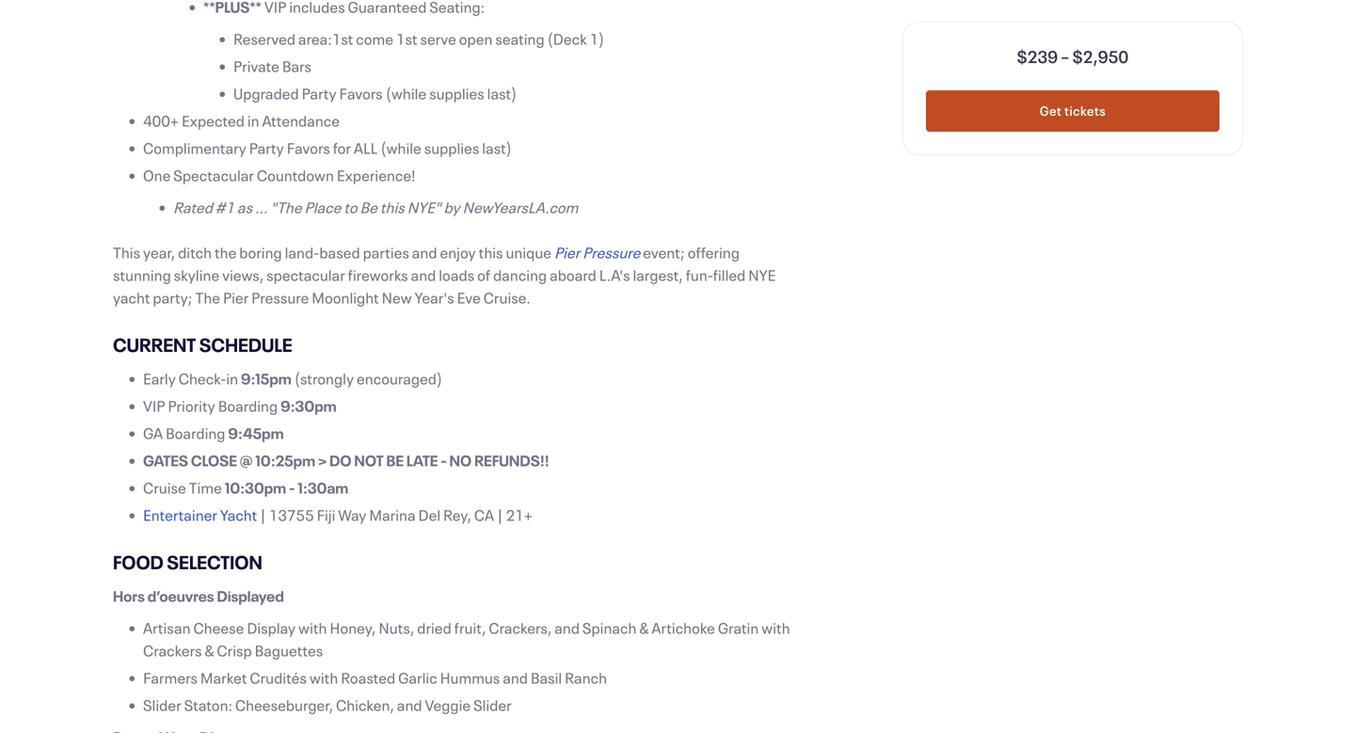 Task type: locate. For each thing, give the bounding box(es) containing it.
0 vertical spatial party
[[302, 83, 337, 104]]

party inside '400+ expected in attendance complimentary party favors for all (while supplies last) one spectacular countdown experience!'
[[249, 138, 284, 158]]

1 vertical spatial supplies
[[424, 138, 479, 158]]

favors down attendance
[[287, 138, 330, 158]]

filled
[[713, 265, 746, 285]]

1 horizontal spatial slider
[[474, 695, 512, 715]]

0 vertical spatial pressure
[[583, 242, 640, 263]]

pier down views,
[[223, 288, 249, 308]]

0 horizontal spatial favors
[[287, 138, 330, 158]]

in
[[247, 111, 259, 131], [226, 369, 238, 389]]

veggie
[[425, 695, 471, 715]]

#1
[[215, 197, 234, 217]]

(while down 1st
[[386, 83, 427, 104]]

0 vertical spatial -
[[441, 450, 447, 471]]

fun-
[[686, 265, 713, 285]]

0 vertical spatial pier
[[554, 242, 580, 263]]

serve
[[420, 29, 456, 49]]

supplies down "serve"
[[429, 83, 485, 104]]

9:45pm
[[228, 423, 284, 443]]

skyline
[[174, 265, 220, 285]]

late
[[407, 450, 438, 471]]

(while right the all
[[380, 138, 422, 158]]

1)
[[590, 29, 605, 49]]

attendance
[[262, 111, 340, 131]]

0 vertical spatial last)
[[487, 83, 517, 104]]

favors up the all
[[339, 83, 383, 104]]

reserved area:1st come 1st serve open seating (deck 1) private bars upgraded party favors (while supplies last)
[[233, 29, 605, 104]]

basil
[[531, 668, 562, 688]]

place
[[305, 197, 341, 217]]

in left 9:15pm
[[226, 369, 238, 389]]

0 vertical spatial (while
[[386, 83, 427, 104]]

last) up newyearsla.com
[[482, 138, 512, 158]]

current schedule
[[113, 332, 292, 357]]

0 horizontal spatial this
[[380, 197, 405, 217]]

boarding
[[218, 396, 278, 416], [166, 423, 225, 443]]

0 horizontal spatial &
[[205, 641, 214, 661]]

1 vertical spatial in
[[226, 369, 238, 389]]

and left enjoy
[[412, 242, 437, 263]]

ranch
[[565, 668, 607, 688]]

400+ expected in attendance complimentary party favors for all (while supplies last) one spectacular countdown experience!
[[143, 111, 512, 185]]

9:15pm
[[241, 369, 292, 389]]

1 vertical spatial pressure
[[251, 288, 309, 308]]

this up of
[[479, 242, 503, 263]]

pressure
[[583, 242, 640, 263], [251, 288, 309, 308]]

cheese
[[193, 618, 244, 638]]

current
[[113, 332, 196, 357]]

1 vertical spatial this
[[479, 242, 503, 263]]

0 horizontal spatial slider
[[143, 695, 181, 715]]

supplies inside the reserved area:1st come 1st serve open seating (deck 1) private bars upgraded party favors (while supplies last)
[[429, 83, 485, 104]]

2 | from the left
[[497, 505, 503, 525]]

garlic
[[398, 668, 437, 688]]

0 horizontal spatial |
[[260, 505, 266, 525]]

| right yacht
[[260, 505, 266, 525]]

cruise.
[[484, 288, 531, 308]]

@
[[240, 450, 253, 471]]

last) inside '400+ expected in attendance complimentary party favors for all (while supplies last) one spectacular countdown experience!'
[[482, 138, 512, 158]]

pressure down spectacular
[[251, 288, 309, 308]]

1 vertical spatial -
[[289, 478, 295, 498]]

slider down 'farmers'
[[143, 695, 181, 715]]

vip
[[143, 396, 165, 416]]

1 vertical spatial last)
[[482, 138, 512, 158]]

1 vertical spatial party
[[249, 138, 284, 158]]

in down upgraded
[[247, 111, 259, 131]]

0 horizontal spatial party
[[249, 138, 284, 158]]

(while
[[386, 83, 427, 104], [380, 138, 422, 158]]

views,
[[222, 265, 264, 285]]

(while inside the reserved area:1st come 1st serve open seating (deck 1) private bars upgraded party favors (while supplies last)
[[386, 83, 427, 104]]

loads
[[439, 265, 475, 285]]

one
[[143, 165, 171, 185]]

this
[[113, 242, 140, 263]]

2 slider from the left
[[474, 695, 512, 715]]

be
[[386, 450, 404, 471]]

farmers
[[143, 668, 198, 688]]

0 horizontal spatial -
[[289, 478, 295, 498]]

encouraged)
[[357, 369, 443, 389]]

& down cheese
[[205, 641, 214, 661]]

get
[[1040, 102, 1062, 120]]

spectacular
[[173, 165, 254, 185]]

parties
[[363, 242, 409, 263]]

1 vertical spatial (while
[[380, 138, 422, 158]]

fiji
[[317, 505, 335, 525]]

and up year's
[[411, 265, 436, 285]]

favors inside the reserved area:1st come 1st serve open seating (deck 1) private bars upgraded party favors (while supplies last)
[[339, 83, 383, 104]]

crudités
[[250, 668, 307, 688]]

roasted
[[341, 668, 396, 688]]

pier up aboard at left top
[[554, 242, 580, 263]]

offering
[[688, 242, 740, 263]]

close
[[191, 450, 237, 471]]

staton:
[[184, 695, 232, 715]]

1 horizontal spatial &
[[639, 618, 649, 638]]

1 horizontal spatial |
[[497, 505, 503, 525]]

all
[[354, 138, 378, 158]]

tickets
[[1065, 102, 1106, 120]]

yacht
[[113, 288, 150, 308]]

1 horizontal spatial this
[[479, 242, 503, 263]]

0 horizontal spatial pier
[[223, 288, 249, 308]]

- left "no"
[[441, 450, 447, 471]]

boarding down priority on the left of the page
[[166, 423, 225, 443]]

1 horizontal spatial in
[[247, 111, 259, 131]]

|
[[260, 505, 266, 525], [497, 505, 503, 525]]

del
[[418, 505, 441, 525]]

0 vertical spatial &
[[639, 618, 649, 638]]

1 horizontal spatial pier
[[554, 242, 580, 263]]

the
[[215, 242, 237, 263]]

0 vertical spatial this
[[380, 197, 405, 217]]

fruit,
[[454, 618, 486, 638]]

| right ca at the bottom left of page
[[497, 505, 503, 525]]

party up attendance
[[302, 83, 337, 104]]

entertainer
[[143, 505, 217, 525]]

1 vertical spatial favors
[[287, 138, 330, 158]]

0 horizontal spatial in
[[226, 369, 238, 389]]

in inside '400+ expected in attendance complimentary party favors for all (while supplies last) one spectacular countdown experience!'
[[247, 111, 259, 131]]

gratin
[[718, 618, 759, 638]]

0 vertical spatial favors
[[339, 83, 383, 104]]

boarding up 9:45pm
[[218, 396, 278, 416]]

this right be at the top of page
[[380, 197, 405, 217]]

0 vertical spatial supplies
[[429, 83, 485, 104]]

countdown
[[257, 165, 334, 185]]

supplies inside '400+ expected in attendance complimentary party favors for all (while supplies last) one spectacular countdown experience!'
[[424, 138, 479, 158]]

pressure up l.a's
[[583, 242, 640, 263]]

and down garlic
[[397, 695, 422, 715]]

1 horizontal spatial pressure
[[583, 242, 640, 263]]

new
[[382, 288, 412, 308]]

this
[[380, 197, 405, 217], [479, 242, 503, 263]]

get tickets
[[1040, 102, 1106, 120]]

by
[[444, 197, 460, 217]]

slider down "hummus"
[[474, 695, 512, 715]]

favors
[[339, 83, 383, 104], [287, 138, 330, 158]]

- up 13755 at bottom
[[289, 478, 295, 498]]

supplies up the by
[[424, 138, 479, 158]]

artisan cheese display with honey, nuts, dried fruit, crackers, and spinach & artichoke gratin with crackers & crisp baguettes farmers market crudités with roasted garlic hummus and basil ranch slider staton: cheeseburger, chicken, and veggie slider
[[143, 618, 790, 715]]

last) inside the reserved area:1st come 1st serve open seating (deck 1) private bars upgraded party favors (while supplies last)
[[487, 83, 517, 104]]

0 vertical spatial in
[[247, 111, 259, 131]]

1st
[[396, 29, 418, 49]]

way
[[338, 505, 367, 525]]

1 horizontal spatial favors
[[339, 83, 383, 104]]

1 vertical spatial pier
[[223, 288, 249, 308]]

experience!
[[337, 165, 416, 185]]

party inside the reserved area:1st come 1st serve open seating (deck 1) private bars upgraded party favors (while supplies last)
[[302, 83, 337, 104]]

display
[[247, 618, 296, 638]]

refunds!!
[[474, 450, 549, 471]]

displayed
[[217, 586, 284, 606]]

last) down seating
[[487, 83, 517, 104]]

party up countdown at the left
[[249, 138, 284, 158]]

in inside early check-in 9:15pm (strongly encouraged) vip priority boarding 9:30pm ga boarding 9:45pm gates close @ 10:25pm > do not be late - no refunds!! cruise time 10:30pm - 1:30am entertainer yacht | 13755 fiji way marina del rey, ca |  21+
[[226, 369, 238, 389]]

0 vertical spatial boarding
[[218, 396, 278, 416]]

& right the spinach
[[639, 618, 649, 638]]

with right gratin
[[762, 618, 790, 638]]

be
[[360, 197, 377, 217]]

1 horizontal spatial party
[[302, 83, 337, 104]]

cheeseburger,
[[235, 695, 333, 715]]

not
[[354, 450, 384, 471]]

rey,
[[443, 505, 472, 525]]

check-
[[179, 369, 226, 389]]

0 horizontal spatial pressure
[[251, 288, 309, 308]]

rated
[[173, 197, 213, 217]]

>
[[318, 450, 327, 471]]



Task type: describe. For each thing, give the bounding box(es) containing it.
reserved
[[233, 29, 296, 49]]

yacht
[[220, 505, 257, 525]]

time
[[189, 478, 222, 498]]

party;
[[153, 288, 193, 308]]

spinach
[[583, 618, 637, 638]]

(deck
[[547, 29, 587, 49]]

1 vertical spatial &
[[205, 641, 214, 661]]

$239 – $2,950
[[1017, 45, 1129, 68]]

nye"
[[407, 197, 441, 217]]

marina
[[369, 505, 416, 525]]

complimentary
[[143, 138, 246, 158]]

1 | from the left
[[260, 505, 266, 525]]

1:30am
[[298, 478, 349, 498]]

ditch
[[178, 242, 212, 263]]

honey,
[[330, 618, 376, 638]]

in for check-
[[226, 369, 238, 389]]

year's
[[415, 288, 454, 308]]

largest,
[[633, 265, 683, 285]]

favors inside '400+ expected in attendance complimentary party favors for all (while supplies last) one spectacular countdown experience!'
[[287, 138, 330, 158]]

with up baguettes
[[298, 618, 327, 638]]

with left roasted
[[310, 668, 338, 688]]

artichoke
[[652, 618, 715, 638]]

bars
[[282, 56, 311, 76]]

pier pressure link
[[554, 242, 640, 263]]

to
[[344, 197, 357, 217]]

early
[[143, 369, 176, 389]]

cruise
[[143, 478, 186, 498]]

–
[[1061, 45, 1070, 68]]

"the
[[270, 197, 302, 217]]

(strongly
[[294, 369, 354, 389]]

boring
[[239, 242, 282, 263]]

1 slider from the left
[[143, 695, 181, 715]]

pressure inside event; offering stunning skyline views, spectacular fireworks and loads of dancing aboard l.a's largest, fun-filled nye yacht party; the pier pressure moonlight new year's eve cruise.
[[251, 288, 309, 308]]

food
[[113, 550, 164, 575]]

moonlight
[[312, 288, 379, 308]]

ca
[[474, 505, 494, 525]]

expected
[[182, 111, 245, 131]]

$239
[[1017, 45, 1058, 68]]

this year, ditch the boring land-based parties and enjoy this unique pier pressure
[[113, 242, 640, 263]]

hummus
[[440, 668, 500, 688]]

stunning
[[113, 265, 171, 285]]

in for expected
[[247, 111, 259, 131]]

artisan
[[143, 618, 191, 638]]

(while inside '400+ expected in attendance complimentary party favors for all (while supplies last) one spectacular countdown experience!'
[[380, 138, 422, 158]]

gates
[[143, 450, 188, 471]]

rated #1 as ... "the place to be this nye" by newyearsla.com
[[173, 197, 578, 217]]

13755
[[269, 505, 314, 525]]

nye
[[749, 265, 776, 285]]

early check-in 9:15pm (strongly encouraged) vip priority boarding 9:30pm ga boarding 9:45pm gates close @ 10:25pm > do not be late - no refunds!! cruise time 10:30pm - 1:30am entertainer yacht | 13755 fiji way marina del rey, ca |  21+
[[143, 369, 549, 525]]

1 vertical spatial boarding
[[166, 423, 225, 443]]

event; offering stunning skyline views, spectacular fireworks and loads of dancing aboard l.a's largest, fun-filled nye yacht party; the pier pressure moonlight new year's eve cruise.
[[113, 242, 776, 308]]

do
[[330, 450, 352, 471]]

crackers
[[143, 641, 202, 661]]

hors d'oeuvres displayed
[[113, 586, 284, 606]]

hors
[[113, 586, 145, 606]]

and left basil at the left bottom of page
[[503, 668, 528, 688]]

seating
[[495, 29, 545, 49]]

event;
[[643, 242, 685, 263]]

l.a's
[[599, 265, 630, 285]]

1 horizontal spatial -
[[441, 450, 447, 471]]

and inside event; offering stunning skyline views, spectacular fireworks and loads of dancing aboard l.a's largest, fun-filled nye yacht party; the pier pressure moonlight new year's eve cruise.
[[411, 265, 436, 285]]

as
[[237, 197, 252, 217]]

no
[[450, 450, 472, 471]]

upgraded
[[233, 83, 299, 104]]

open
[[459, 29, 493, 49]]

ga
[[143, 423, 163, 443]]

nuts,
[[379, 618, 415, 638]]

dancing
[[493, 265, 547, 285]]

baguettes
[[255, 641, 323, 661]]

get tickets button
[[926, 90, 1220, 132]]

unique
[[506, 242, 552, 263]]

and left the spinach
[[555, 618, 580, 638]]

10:30pm
[[225, 478, 286, 498]]

based
[[319, 242, 360, 263]]

market
[[200, 668, 247, 688]]

21+
[[506, 505, 533, 525]]

pier inside event; offering stunning skyline views, spectacular fireworks and loads of dancing aboard l.a's largest, fun-filled nye yacht party; the pier pressure moonlight new year's eve cruise.
[[223, 288, 249, 308]]

...
[[255, 197, 268, 217]]

crackers,
[[489, 618, 552, 638]]

entertainer yacht link
[[143, 505, 257, 525]]

land-
[[285, 242, 319, 263]]

priority
[[168, 396, 215, 416]]

enjoy
[[440, 242, 476, 263]]

dried
[[417, 618, 452, 638]]

chicken,
[[336, 695, 394, 715]]

d'oeuvres
[[148, 586, 214, 606]]



Task type: vqa. For each thing, say whether or not it's contained in the screenshot.


